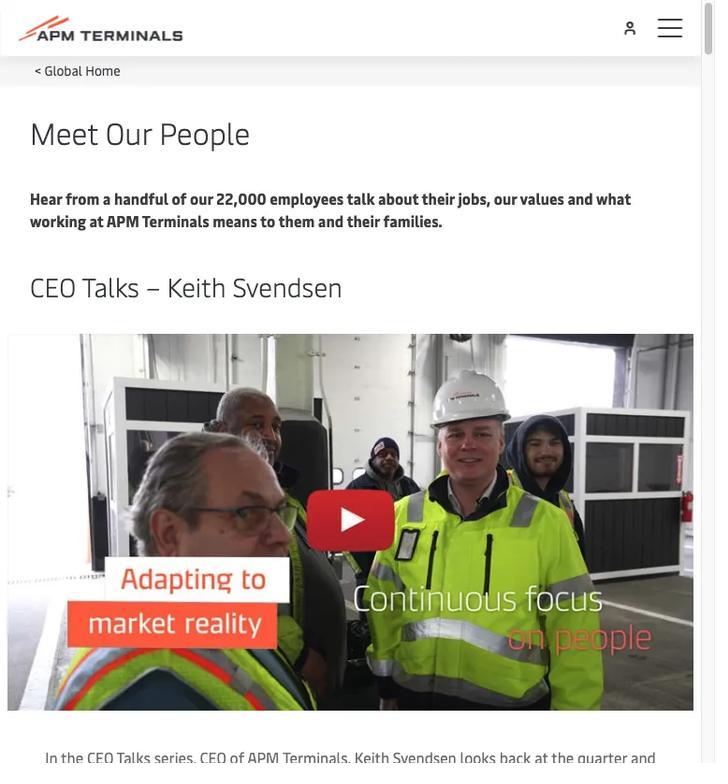Task type: vqa. For each thing, say whether or not it's contained in the screenshot.
rightmost TIME
no



Task type: locate. For each thing, give the bounding box(es) containing it.
about
[[378, 188, 419, 208]]

of
[[172, 188, 187, 208]]

to
[[260, 211, 275, 231]]

and down employees
[[318, 211, 344, 231]]

jobs,
[[458, 188, 491, 208]]

keith
[[167, 269, 226, 304]]

and left the what
[[568, 188, 593, 208]]

our right of
[[190, 188, 213, 208]]

svendsen
[[232, 269, 342, 304]]

1 horizontal spatial our
[[494, 188, 517, 208]]

0 horizontal spatial and
[[318, 211, 344, 231]]

their up families.
[[422, 188, 455, 208]]

their down talk
[[347, 211, 380, 231]]

handful
[[114, 188, 168, 208]]

talk
[[347, 188, 375, 208]]

values
[[520, 188, 564, 208]]

our right jobs,
[[494, 188, 517, 208]]

their
[[422, 188, 455, 208], [347, 211, 380, 231]]

talks
[[82, 269, 139, 304]]

and
[[568, 188, 593, 208], [318, 211, 344, 231]]

2 our from the left
[[494, 188, 517, 208]]

our
[[190, 188, 213, 208], [494, 188, 517, 208]]

meet
[[30, 112, 98, 152]]

0 horizontal spatial our
[[190, 188, 213, 208]]

hear
[[30, 188, 62, 208]]

meet our people
[[30, 112, 250, 152]]

1 horizontal spatial and
[[568, 188, 593, 208]]

1 vertical spatial and
[[318, 211, 344, 231]]

1 horizontal spatial their
[[422, 188, 455, 208]]

0 vertical spatial and
[[568, 188, 593, 208]]

0 horizontal spatial their
[[347, 211, 380, 231]]

our
[[106, 112, 152, 152]]

what
[[596, 188, 631, 208]]



Task type: describe. For each thing, give the bounding box(es) containing it.
them
[[278, 211, 315, 231]]

ceo
[[30, 269, 76, 304]]

–
[[146, 269, 160, 304]]

home
[[85, 61, 120, 79]]

< global home
[[35, 61, 120, 79]]

1 vertical spatial their
[[347, 211, 380, 231]]

ceo talks – keith svendsen
[[30, 269, 342, 304]]

global home link
[[44, 61, 120, 79]]

terminals
[[142, 211, 209, 231]]

people
[[159, 112, 250, 152]]

<
[[35, 61, 41, 79]]

0 vertical spatial their
[[422, 188, 455, 208]]

employees
[[270, 188, 344, 208]]

hear from a handful of our 22,000 employees talk about their jobs, our values and what working at apm terminals means to them and their families.
[[30, 188, 631, 231]]

working
[[30, 211, 86, 231]]

families.
[[383, 211, 443, 231]]

22,000
[[216, 188, 266, 208]]

ceo talks play image
[[7, 334, 693, 711]]

global
[[44, 61, 82, 79]]

a
[[103, 188, 111, 208]]

from
[[65, 188, 99, 208]]

apm
[[106, 211, 139, 231]]

1 our from the left
[[190, 188, 213, 208]]

means
[[213, 211, 257, 231]]

at
[[89, 211, 104, 231]]



